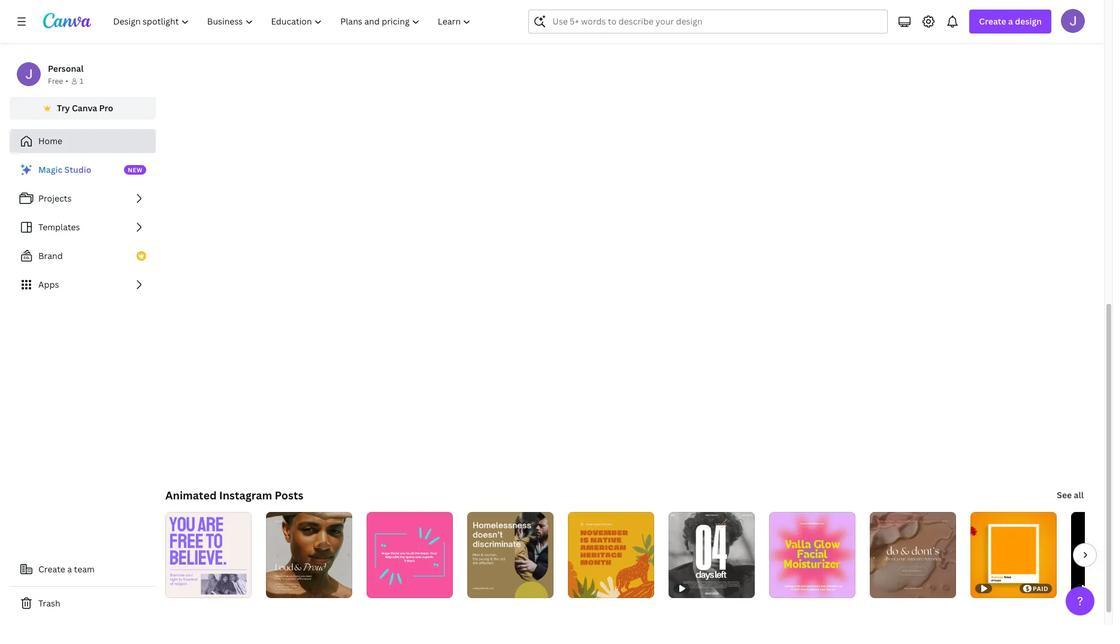 Task type: vqa. For each thing, say whether or not it's contained in the screenshot.
Instagram Reel 1080 × 1920 px button
no



Task type: locate. For each thing, give the bounding box(es) containing it.
create inside create a design dropdown button
[[979, 16, 1006, 27]]

projects link
[[10, 187, 156, 211]]

templates link
[[10, 216, 156, 240]]

0 vertical spatial create
[[979, 16, 1006, 27]]

create inside button
[[38, 564, 65, 576]]

brand link
[[10, 244, 156, 268]]

canva
[[72, 102, 97, 114]]

create
[[979, 16, 1006, 27], [38, 564, 65, 576]]

instagram
[[219, 489, 272, 503]]

try canva pro
[[57, 102, 113, 114]]

trash link
[[10, 592, 156, 616]]

list
[[10, 158, 156, 297]]

see all link
[[1056, 484, 1085, 508]]

create left design
[[979, 16, 1006, 27]]

0 horizontal spatial create
[[38, 564, 65, 576]]

1 vertical spatial a
[[67, 564, 72, 576]]

1 horizontal spatial a
[[1008, 16, 1013, 27]]

a left design
[[1008, 16, 1013, 27]]

home
[[38, 135, 62, 147]]

•
[[65, 76, 68, 86]]

0 horizontal spatial a
[[67, 564, 72, 576]]

a left team
[[67, 564, 72, 576]]

posts
[[275, 489, 303, 503]]

home link
[[10, 129, 156, 153]]

0 vertical spatial a
[[1008, 16, 1013, 27]]

None search field
[[529, 10, 888, 34]]

see
[[1057, 490, 1072, 501]]

1
[[80, 76, 83, 86]]

a inside dropdown button
[[1008, 16, 1013, 27]]

1 vertical spatial create
[[38, 564, 65, 576]]

a inside button
[[67, 564, 72, 576]]

create left team
[[38, 564, 65, 576]]

see all
[[1057, 490, 1084, 501]]

brand
[[38, 250, 63, 262]]

create a design button
[[969, 10, 1051, 34]]

magic
[[38, 164, 62, 176]]

create a team
[[38, 564, 95, 576]]

new
[[128, 166, 143, 174]]

animated
[[165, 489, 217, 503]]

paid
[[1033, 585, 1049, 594]]

jacob simon image
[[1061, 9, 1085, 33]]

1 horizontal spatial create
[[979, 16, 1006, 27]]

a for team
[[67, 564, 72, 576]]

a
[[1008, 16, 1013, 27], [67, 564, 72, 576]]



Task type: describe. For each thing, give the bounding box(es) containing it.
animated instagram posts link
[[165, 489, 303, 503]]

try
[[57, 102, 70, 114]]

apps
[[38, 279, 59, 291]]

list containing magic studio
[[10, 158, 156, 297]]

create a design
[[979, 16, 1042, 27]]

projects
[[38, 193, 72, 204]]

apps link
[[10, 273, 156, 297]]

templates
[[38, 222, 80, 233]]

pro
[[99, 102, 113, 114]]

free
[[48, 76, 63, 86]]

try canva pro button
[[10, 97, 156, 120]]

trash
[[38, 598, 60, 610]]

team
[[74, 564, 95, 576]]

design
[[1015, 16, 1042, 27]]

magic studio
[[38, 164, 91, 176]]

Search search field
[[553, 10, 864, 33]]

free •
[[48, 76, 68, 86]]

create a team button
[[10, 558, 156, 582]]

all
[[1074, 490, 1084, 501]]

personal
[[48, 63, 84, 74]]

a for design
[[1008, 16, 1013, 27]]

create for create a team
[[38, 564, 65, 576]]

create for create a design
[[979, 16, 1006, 27]]

studio
[[64, 164, 91, 176]]

animated instagram posts
[[165, 489, 303, 503]]

top level navigation element
[[105, 10, 481, 34]]



